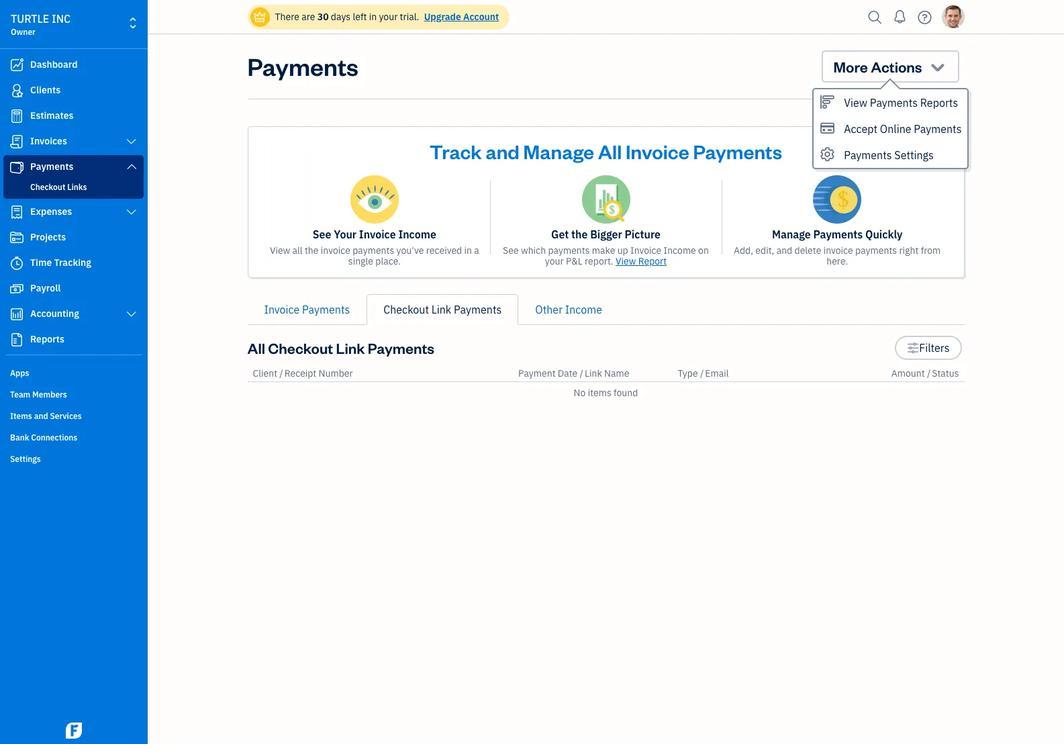Task type: describe. For each thing, give the bounding box(es) containing it.
settings image
[[908, 340, 920, 356]]

edit,
[[756, 245, 775, 257]]

inc
[[52, 12, 71, 26]]

there are 30 days left in your trial. upgrade account
[[275, 11, 499, 23]]

bank connections
[[10, 433, 77, 443]]

make
[[592, 245, 616, 257]]

turtle
[[11, 12, 49, 26]]

view report
[[616, 255, 667, 267]]

payments inside manage payments quickly add, edit, and delete invoice payments right from here.
[[814, 228, 864, 241]]

chevron large down image
[[125, 309, 138, 320]]

checkout link payments link
[[367, 294, 519, 325]]

invoices
[[30, 135, 67, 147]]

there
[[275, 11, 300, 23]]

other
[[536, 303, 563, 316]]

chevron large down image for expenses
[[125, 207, 138, 218]]

the inside "see your invoice income view all the invoice payments you've received in a single place."
[[305, 245, 319, 257]]

timer image
[[9, 257, 25, 270]]

items and services
[[10, 411, 82, 421]]

dashboard image
[[9, 58, 25, 72]]

here.
[[827, 255, 849, 267]]

type
[[678, 368, 699, 380]]

in inside "see your invoice income view all the invoice payments you've received in a single place."
[[465, 245, 472, 257]]

team
[[10, 390, 30, 400]]

notifications image
[[890, 3, 911, 30]]

more actions
[[834, 57, 923, 76]]

close image
[[940, 136, 956, 151]]

invoice for your
[[321, 245, 351, 257]]

upgrade
[[424, 11, 461, 23]]

see your invoice income view all the invoice payments you've received in a single place.
[[270, 228, 480, 267]]

accept online payments
[[845, 122, 962, 136]]

status
[[933, 368, 960, 380]]

trial.
[[400, 11, 420, 23]]

payments settings link
[[814, 142, 968, 168]]

track
[[430, 138, 482, 164]]

view payments reports
[[845, 96, 959, 110]]

no
[[574, 387, 586, 399]]

0 vertical spatial in
[[369, 11, 377, 23]]

type / email
[[678, 368, 729, 380]]

accounting
[[30, 308, 79, 320]]

chevron large down image for invoices
[[125, 136, 138, 147]]

place.
[[376, 255, 401, 267]]

you've
[[397, 245, 424, 257]]

see for your
[[313, 228, 332, 241]]

payments link
[[3, 155, 144, 179]]

income inside see which payments make up invoice income on your p&l report.
[[664, 245, 697, 257]]

settings inside 'link'
[[895, 148, 934, 162]]

dashboard link
[[3, 53, 144, 77]]

checkout link payments
[[384, 303, 502, 316]]

link inside checkout link payments link
[[432, 303, 452, 316]]

manage inside manage payments quickly add, edit, and delete invoice payments right from here.
[[773, 228, 811, 241]]

payments inside see which payments make up invoice income on your p&l report.
[[549, 245, 590, 257]]

projects
[[30, 231, 66, 243]]

expenses link
[[3, 200, 144, 224]]

invoice image
[[9, 135, 25, 148]]

amount
[[892, 368, 926, 380]]

payment date button
[[519, 368, 578, 380]]

manage payments quickly add, edit, and delete invoice payments right from here.
[[734, 228, 942, 267]]

team members link
[[3, 384, 144, 404]]

settings inside 'main' element
[[10, 454, 41, 464]]

apps link
[[3, 363, 144, 383]]

checkout links link
[[6, 179, 141, 196]]

up
[[618, 245, 629, 257]]

bigger
[[591, 228, 623, 241]]

payroll link
[[3, 277, 144, 301]]

invoice inside "see your invoice income view all the invoice payments you've received in a single place."
[[359, 228, 396, 241]]

view inside "see your invoice income view all the invoice payments you've received in a single place."
[[270, 245, 290, 257]]

more
[[834, 57, 869, 76]]

go to help image
[[915, 7, 936, 27]]

found
[[614, 387, 639, 399]]

accept online payments link
[[814, 116, 968, 142]]

0 horizontal spatial all
[[248, 339, 265, 357]]

your
[[334, 228, 357, 241]]

client
[[253, 368, 278, 380]]

date
[[558, 368, 578, 380]]

left
[[353, 11, 367, 23]]

checkout for checkout links
[[30, 182, 65, 192]]

amount button
[[892, 368, 926, 380]]

expenses
[[30, 206, 72, 218]]

payment
[[519, 368, 556, 380]]

members
[[32, 390, 67, 400]]

see your invoice income image
[[351, 175, 399, 224]]

client image
[[9, 84, 25, 97]]

view payments reports link
[[814, 89, 968, 116]]

report
[[639, 255, 667, 267]]

name
[[605, 368, 630, 380]]

online
[[881, 122, 912, 136]]

and for manage
[[486, 138, 520, 164]]

amount / status
[[892, 368, 960, 380]]

owner
[[11, 27, 36, 37]]

time
[[30, 257, 52, 269]]

report image
[[9, 333, 25, 347]]

money image
[[9, 282, 25, 296]]

time tracking
[[30, 257, 91, 269]]

payments for add,
[[856, 245, 898, 257]]

reports link
[[3, 328, 144, 352]]

1 horizontal spatial checkout
[[268, 339, 333, 357]]

apps
[[10, 368, 29, 378]]

report.
[[585, 255, 614, 267]]

quickly
[[866, 228, 903, 241]]

items
[[10, 411, 32, 421]]



Task type: locate. For each thing, give the bounding box(es) containing it.
2 horizontal spatial payments
[[856, 245, 898, 257]]

upgrade account link
[[422, 11, 499, 23]]

checkout up receipt
[[268, 339, 333, 357]]

0 vertical spatial your
[[379, 11, 398, 23]]

see inside "see your invoice income view all the invoice payments you've received in a single place."
[[313, 228, 332, 241]]

1 vertical spatial see
[[503, 245, 519, 257]]

1 horizontal spatial manage
[[773, 228, 811, 241]]

email
[[706, 368, 729, 380]]

all checkout link payments
[[248, 339, 435, 357]]

team members
[[10, 390, 67, 400]]

1 vertical spatial link
[[336, 339, 365, 357]]

search image
[[865, 7, 887, 27]]

1 horizontal spatial the
[[572, 228, 588, 241]]

1 horizontal spatial all
[[599, 138, 622, 164]]

0 vertical spatial chevron large down image
[[125, 136, 138, 147]]

payments inside "see your invoice income view all the invoice payments you've received in a single place."
[[353, 245, 395, 257]]

2 horizontal spatial and
[[777, 245, 793, 257]]

3 chevron large down image from the top
[[125, 207, 138, 218]]

0 vertical spatial see
[[313, 228, 332, 241]]

0 horizontal spatial view
[[270, 245, 290, 257]]

1 vertical spatial checkout
[[384, 303, 429, 316]]

all up get the bigger picture
[[599, 138, 622, 164]]

time tracking link
[[3, 251, 144, 275]]

get
[[552, 228, 569, 241]]

accounting link
[[3, 302, 144, 327]]

view
[[845, 96, 868, 110], [270, 245, 290, 257], [616, 255, 637, 267]]

2 vertical spatial link
[[585, 368, 603, 380]]

invoice
[[321, 245, 351, 257], [824, 245, 854, 257]]

from
[[922, 245, 942, 257]]

reports down chevrondown icon
[[921, 96, 959, 110]]

/ for client
[[280, 368, 283, 380]]

1 horizontal spatial and
[[486, 138, 520, 164]]

1 horizontal spatial in
[[465, 245, 472, 257]]

2 vertical spatial and
[[34, 411, 48, 421]]

1 horizontal spatial see
[[503, 245, 519, 257]]

view up accept
[[845, 96, 868, 110]]

in right the left
[[369, 11, 377, 23]]

view for view payments reports
[[845, 96, 868, 110]]

are
[[302, 11, 315, 23]]

projects link
[[3, 226, 144, 250]]

bank
[[10, 433, 29, 443]]

see left your
[[313, 228, 332, 241]]

all up client
[[248, 339, 265, 357]]

the
[[572, 228, 588, 241], [305, 245, 319, 257]]

1 horizontal spatial your
[[545, 255, 564, 267]]

picture
[[625, 228, 661, 241]]

estimate image
[[9, 110, 25, 123]]

0 horizontal spatial checkout
[[30, 182, 65, 192]]

see inside see which payments make up invoice income on your p&l report.
[[503, 245, 519, 257]]

payments inside manage payments quickly add, edit, and delete invoice payments right from here.
[[856, 245, 898, 257]]

1 horizontal spatial payments
[[549, 245, 590, 257]]

payroll
[[30, 282, 61, 294]]

2 vertical spatial checkout
[[268, 339, 333, 357]]

/ right the 'date'
[[580, 368, 584, 380]]

0 horizontal spatial in
[[369, 11, 377, 23]]

0 horizontal spatial settings
[[10, 454, 41, 464]]

crown image
[[253, 10, 267, 24]]

settings down accept online payments in the top of the page
[[895, 148, 934, 162]]

reports down the accounting
[[30, 333, 64, 345]]

in left a
[[465, 245, 472, 257]]

1 horizontal spatial link
[[432, 303, 452, 316]]

estimates link
[[3, 104, 144, 128]]

checkout inside 'main' element
[[30, 182, 65, 192]]

0 horizontal spatial the
[[305, 245, 319, 257]]

1 vertical spatial income
[[664, 245, 697, 257]]

and right items
[[34, 411, 48, 421]]

and for services
[[34, 411, 48, 421]]

your left the p&l on the right top of page
[[545, 255, 564, 267]]

income right other
[[566, 303, 603, 316]]

payments down your
[[353, 245, 395, 257]]

freshbooks image
[[63, 723, 85, 739]]

estimates
[[30, 110, 74, 122]]

payment date / link name
[[519, 368, 630, 380]]

1 invoice from the left
[[321, 245, 351, 257]]

0 horizontal spatial manage
[[524, 138, 595, 164]]

1 horizontal spatial reports
[[921, 96, 959, 110]]

accept
[[845, 122, 878, 136]]

items
[[588, 387, 612, 399]]

in
[[369, 11, 377, 23], [465, 245, 472, 257]]

1 / from the left
[[280, 368, 283, 380]]

payments down quickly in the top right of the page
[[856, 245, 898, 257]]

invoices link
[[3, 130, 144, 154]]

1 vertical spatial the
[[305, 245, 319, 257]]

1 vertical spatial your
[[545, 255, 564, 267]]

0 vertical spatial all
[[599, 138, 622, 164]]

2 horizontal spatial checkout
[[384, 303, 429, 316]]

0 horizontal spatial payments
[[353, 245, 395, 257]]

2 payments from the left
[[549, 245, 590, 257]]

chevron large down image
[[125, 136, 138, 147], [125, 161, 138, 172], [125, 207, 138, 218]]

0 horizontal spatial and
[[34, 411, 48, 421]]

account
[[464, 11, 499, 23]]

see left which
[[503, 245, 519, 257]]

chevron large down image up checkout links link on the top left of the page
[[125, 161, 138, 172]]

payments inside 'main' element
[[30, 161, 74, 173]]

/ right client
[[280, 368, 283, 380]]

and right "edit,"
[[777, 245, 793, 257]]

chevron large down image inside expenses link
[[125, 207, 138, 218]]

2 horizontal spatial income
[[664, 245, 697, 257]]

see which payments make up invoice income on your p&l report.
[[503, 245, 709, 267]]

settings
[[895, 148, 934, 162], [10, 454, 41, 464]]

invoice inside manage payments quickly add, edit, and delete invoice payments right from here.
[[824, 245, 854, 257]]

0 vertical spatial manage
[[524, 138, 595, 164]]

invoice inside see which payments make up invoice income on your p&l report.
[[631, 245, 662, 257]]

1 horizontal spatial view
[[616, 255, 637, 267]]

add,
[[734, 245, 754, 257]]

more actions button
[[822, 50, 960, 83]]

manage payments quickly image
[[814, 175, 862, 224]]

chart image
[[9, 308, 25, 321]]

chevrondown image
[[929, 57, 948, 76]]

get the bigger picture image
[[582, 175, 631, 224]]

/ right type on the right
[[701, 368, 704, 380]]

0 vertical spatial and
[[486, 138, 520, 164]]

payments for income
[[353, 245, 395, 257]]

your
[[379, 11, 398, 23], [545, 255, 564, 267]]

invoice down your
[[321, 245, 351, 257]]

which
[[521, 245, 546, 257]]

0 vertical spatial link
[[432, 303, 452, 316]]

1 vertical spatial reports
[[30, 333, 64, 345]]

filters button
[[896, 336, 962, 360]]

income inside "see your invoice income view all the invoice payments you've received in a single place."
[[399, 228, 437, 241]]

reports
[[921, 96, 959, 110], [30, 333, 64, 345]]

0 vertical spatial checkout
[[30, 182, 65, 192]]

expense image
[[9, 206, 25, 219]]

/ for amount
[[928, 368, 931, 380]]

payments
[[353, 245, 395, 257], [549, 245, 590, 257], [856, 245, 898, 257]]

your left trial.
[[379, 11, 398, 23]]

bank connections link
[[3, 427, 144, 447]]

view for view report
[[616, 255, 637, 267]]

main element
[[0, 0, 181, 744]]

0 horizontal spatial reports
[[30, 333, 64, 345]]

see for which
[[503, 245, 519, 257]]

and inside 'main' element
[[34, 411, 48, 421]]

income left on on the top of page
[[664, 245, 697, 257]]

1 vertical spatial chevron large down image
[[125, 161, 138, 172]]

delete
[[795, 245, 822, 257]]

chevron large down image down checkout links link on the top left of the page
[[125, 207, 138, 218]]

clients link
[[3, 79, 144, 103]]

link up number
[[336, 339, 365, 357]]

checkout up expenses
[[30, 182, 65, 192]]

receipt
[[285, 368, 317, 380]]

/ left status
[[928, 368, 931, 380]]

days
[[331, 11, 351, 23]]

invoice for payments
[[824, 245, 854, 257]]

view right the make
[[616, 255, 637, 267]]

reports inside 'main' element
[[30, 333, 64, 345]]

0 vertical spatial the
[[572, 228, 588, 241]]

3 / from the left
[[701, 368, 704, 380]]

filters
[[920, 341, 950, 355]]

link down received on the top left
[[432, 303, 452, 316]]

payments inside 'link'
[[845, 148, 893, 162]]

payment image
[[9, 161, 25, 174]]

checkout links
[[30, 182, 87, 192]]

other income link
[[519, 294, 619, 325]]

1 horizontal spatial income
[[566, 303, 603, 316]]

all
[[599, 138, 622, 164], [248, 339, 265, 357]]

chevron large down image down estimates link on the top of page
[[125, 136, 138, 147]]

right
[[900, 245, 919, 257]]

view left all
[[270, 245, 290, 257]]

checkout down place.
[[384, 303, 429, 316]]

project image
[[9, 231, 25, 245]]

p&l
[[566, 255, 583, 267]]

2 vertical spatial income
[[566, 303, 603, 316]]

0 vertical spatial settings
[[895, 148, 934, 162]]

invoice right delete
[[824, 245, 854, 257]]

single
[[349, 255, 374, 267]]

and right track
[[486, 138, 520, 164]]

payments settings
[[845, 148, 934, 162]]

actions
[[872, 57, 923, 76]]

the right get on the top right of page
[[572, 228, 588, 241]]

0 horizontal spatial link
[[336, 339, 365, 357]]

see
[[313, 228, 332, 241], [503, 245, 519, 257]]

4 / from the left
[[928, 368, 931, 380]]

2 invoice from the left
[[824, 245, 854, 257]]

income up you've
[[399, 228, 437, 241]]

0 horizontal spatial see
[[313, 228, 332, 241]]

1 horizontal spatial settings
[[895, 148, 934, 162]]

number
[[319, 368, 353, 380]]

invoice payments
[[264, 303, 350, 316]]

30
[[318, 11, 329, 23]]

2 horizontal spatial link
[[585, 368, 603, 380]]

2 chevron large down image from the top
[[125, 161, 138, 172]]

your inside see which payments make up invoice income on your p&l report.
[[545, 255, 564, 267]]

3 payments from the left
[[856, 245, 898, 257]]

chevron large down image for payments
[[125, 161, 138, 172]]

0 horizontal spatial invoice
[[321, 245, 351, 257]]

2 / from the left
[[580, 368, 584, 380]]

1 vertical spatial and
[[777, 245, 793, 257]]

and
[[486, 138, 520, 164], [777, 245, 793, 257], [34, 411, 48, 421]]

0 horizontal spatial your
[[379, 11, 398, 23]]

2 horizontal spatial view
[[845, 96, 868, 110]]

checkout for checkout link payments
[[384, 303, 429, 316]]

1 vertical spatial manage
[[773, 228, 811, 241]]

and inside manage payments quickly add, edit, and delete invoice payments right from here.
[[777, 245, 793, 257]]

/
[[280, 368, 283, 380], [580, 368, 584, 380], [701, 368, 704, 380], [928, 368, 931, 380]]

1 vertical spatial all
[[248, 339, 265, 357]]

0 horizontal spatial income
[[399, 228, 437, 241]]

1 vertical spatial in
[[465, 245, 472, 257]]

2 vertical spatial chevron large down image
[[125, 207, 138, 218]]

link up items
[[585, 368, 603, 380]]

invoice inside "see your invoice income view all the invoice payments you've received in a single place."
[[321, 245, 351, 257]]

payments down get on the top right of page
[[549, 245, 590, 257]]

0 vertical spatial income
[[399, 228, 437, 241]]

1 horizontal spatial invoice
[[824, 245, 854, 257]]

1 vertical spatial settings
[[10, 454, 41, 464]]

link
[[432, 303, 452, 316], [336, 339, 365, 357], [585, 368, 603, 380]]

1 chevron large down image from the top
[[125, 136, 138, 147]]

no items found
[[574, 387, 639, 399]]

services
[[50, 411, 82, 421]]

settings link
[[3, 449, 144, 469]]

0 vertical spatial reports
[[921, 96, 959, 110]]

dashboard
[[30, 58, 78, 71]]

received
[[426, 245, 462, 257]]

1 payments from the left
[[353, 245, 395, 257]]

get the bigger picture
[[552, 228, 661, 241]]

settings down bank
[[10, 454, 41, 464]]

/ for type
[[701, 368, 704, 380]]

other income
[[536, 303, 603, 316]]

the right all
[[305, 245, 319, 257]]



Task type: vqa. For each thing, say whether or not it's contained in the screenshot.
Picture in the top right of the page
yes



